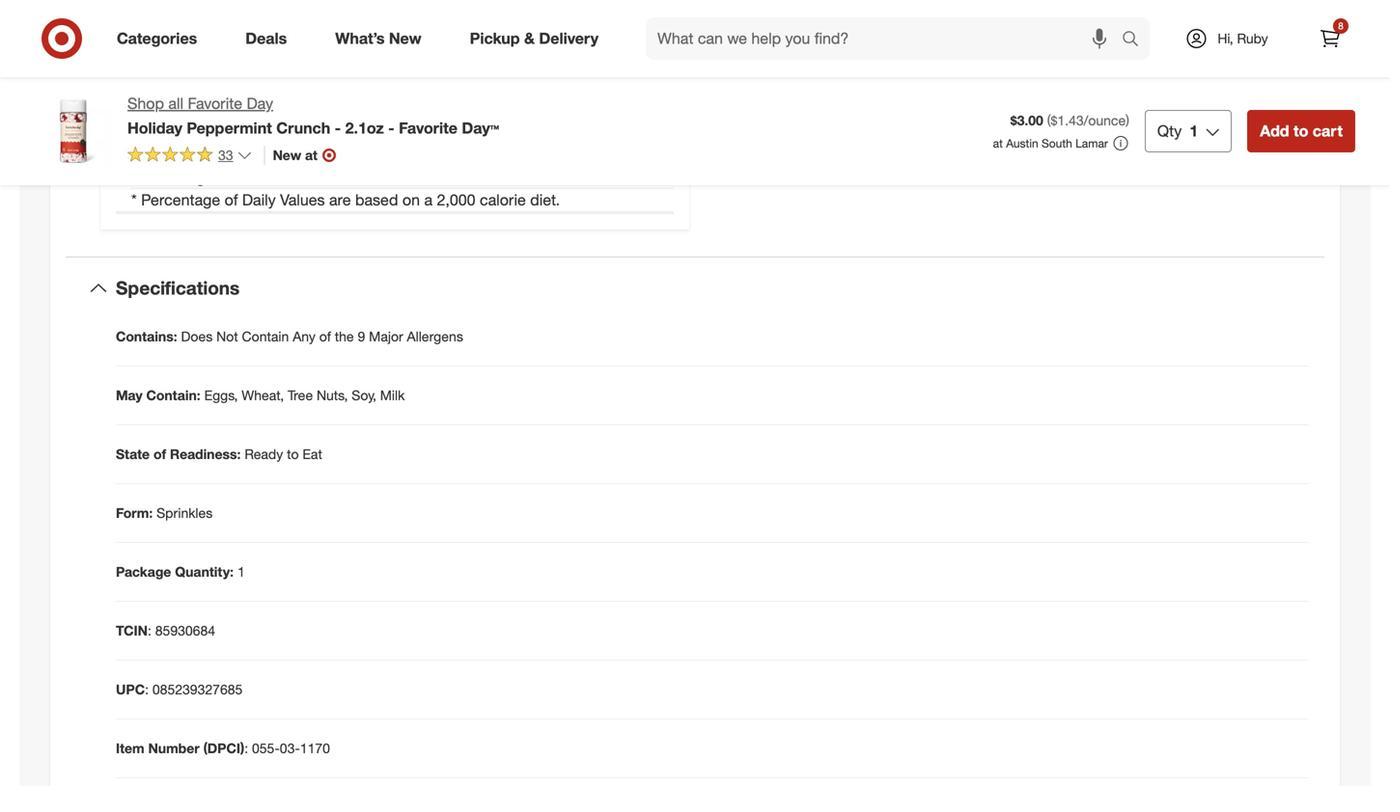 Task type: locate. For each thing, give the bounding box(es) containing it.
2 horizontal spatial 4
[[275, 64, 284, 83]]

1 vertical spatial to
[[287, 446, 299, 463]]

1 horizontal spatial favorite
[[399, 119, 457, 137]]

- left 2.1oz
[[335, 119, 341, 137]]

0 for protein
[[188, 168, 196, 187]]

1 vertical spatial 0
[[188, 168, 196, 187]]

all
[[168, 94, 183, 113]]

0 vertical spatial to
[[1293, 122, 1308, 140]]

to inside "button"
[[1293, 122, 1308, 140]]

1 vertical spatial 4
[[187, 99, 195, 117]]

1 horizontal spatial -
[[388, 119, 394, 137]]

&
[[524, 29, 535, 48]]

add to cart button
[[1247, 110, 1355, 153]]

0 horizontal spatial new
[[273, 147, 301, 163]]

sugars down all
[[182, 133, 234, 152]]

: for upc
[[145, 681, 149, 698]]

2,000
[[437, 191, 475, 210]]

1 horizontal spatial to
[[1293, 122, 1308, 140]]

add to cart
[[1260, 122, 1343, 140]]

sprinkles
[[156, 505, 213, 522]]

search button
[[1113, 17, 1159, 64]]

0 vertical spatial favorite
[[188, 94, 242, 113]]

package quantity: 1
[[116, 564, 245, 580]]

crunch
[[276, 119, 330, 137]]

1 vertical spatial of
[[319, 328, 331, 345]]

of right state
[[153, 446, 166, 463]]

hi,
[[1218, 30, 1233, 47]]

33 link
[[127, 146, 252, 168]]

south
[[1042, 136, 1072, 151]]

at down crunch
[[305, 147, 318, 163]]

total
[[130, 64, 166, 83]]

eat
[[303, 446, 322, 463]]

055-
[[252, 740, 280, 757]]

favorite
[[188, 94, 242, 113], [399, 119, 457, 137]]

image of holiday peppermint crunch - 2.1oz - favorite day™ image
[[35, 93, 112, 170]]

of left the the
[[319, 328, 331, 345]]

at
[[993, 136, 1003, 151], [305, 147, 318, 163]]

major
[[369, 328, 403, 345]]

4 right all
[[187, 99, 195, 117]]

0 horizontal spatial 1
[[237, 564, 245, 580]]

day
[[247, 94, 273, 113]]

add
[[1260, 122, 1289, 140]]

g
[[284, 64, 292, 83], [195, 99, 204, 117], [247, 133, 256, 152], [196, 168, 205, 187]]

quantity:
[[175, 564, 234, 580]]

does
[[181, 328, 213, 345]]

-
[[335, 119, 341, 137], [388, 119, 394, 137]]

0 horizontal spatial 4
[[187, 99, 195, 117]]

2 - from the left
[[388, 119, 394, 137]]

- right 2.1oz
[[388, 119, 394, 137]]

new right what's
[[389, 29, 421, 48]]

at left austin
[[993, 136, 1003, 151]]

0 up percentage
[[188, 168, 196, 187]]

specifications
[[116, 277, 240, 299]]

sugars
[[130, 99, 182, 117], [182, 133, 234, 152]]

: for tcin
[[148, 622, 151, 639]]

0 horizontal spatial -
[[335, 119, 341, 137]]

4 for carbohydrate
[[275, 64, 284, 83]]

85930684
[[155, 622, 215, 639]]

state of readiness: ready to eat
[[116, 446, 322, 463]]

0 vertical spatial :
[[148, 622, 151, 639]]

1 horizontal spatial 4
[[238, 133, 247, 152]]

favorite left day™
[[399, 119, 457, 137]]

1 horizontal spatial new
[[389, 29, 421, 48]]

1 vertical spatial sugars
[[182, 133, 234, 152]]

new down crunch
[[273, 147, 301, 163]]

4 for sugars
[[238, 133, 247, 152]]

nuts,
[[317, 387, 348, 404]]

0 vertical spatial 0
[[191, 29, 199, 48]]

favorite up peppermint
[[188, 94, 242, 113]]

1 right qty
[[1190, 122, 1198, 140]]

0 horizontal spatial favorite
[[188, 94, 242, 113]]

1%
[[651, 64, 674, 83]]

specifications button
[[66, 258, 1324, 319]]

number
[[148, 740, 200, 757]]

milk
[[380, 387, 405, 404]]

0 vertical spatial 1
[[1190, 122, 1198, 140]]

sodium
[[130, 29, 186, 48]]

g up percentage
[[196, 168, 205, 187]]

(dpci)
[[203, 740, 244, 757]]

1
[[1190, 122, 1198, 140], [237, 564, 245, 580]]

shop
[[127, 94, 164, 113]]

: left 85930684
[[148, 622, 151, 639]]

085239327685
[[152, 681, 243, 698]]

contain
[[242, 328, 289, 345]]

0 vertical spatial 4
[[275, 64, 284, 83]]

what's
[[335, 29, 385, 48]]

of left daily
[[225, 191, 238, 210]]

tree
[[288, 387, 313, 404]]

: left 085239327685
[[145, 681, 149, 698]]

ready
[[245, 446, 283, 463]]

8
[[1338, 20, 1343, 32]]

2 horizontal spatial of
[[319, 328, 331, 345]]

package
[[116, 564, 171, 580]]

to right add
[[1293, 122, 1308, 140]]

1 vertical spatial 1
[[237, 564, 245, 580]]

cart
[[1313, 122, 1343, 140]]

: left 055-
[[244, 740, 248, 757]]

*
[[131, 191, 137, 210]]

1 vertical spatial new
[[273, 147, 301, 163]]

values
[[280, 191, 325, 210]]

33
[[218, 147, 233, 163]]

of
[[225, 191, 238, 210], [319, 328, 331, 345], [153, 446, 166, 463]]

sugars up holiday on the top left of the page
[[130, 99, 182, 117]]

1 horizontal spatial of
[[225, 191, 238, 210]]

soy,
[[352, 387, 376, 404]]

2 vertical spatial 4
[[238, 133, 247, 152]]

to left the eat
[[287, 446, 299, 463]]

0 right sodium
[[191, 29, 199, 48]]

eggs,
[[204, 387, 238, 404]]

form: sprinkles
[[116, 505, 213, 522]]

1 vertical spatial :
[[145, 681, 149, 698]]

4 down deals link
[[275, 64, 284, 83]]

0 horizontal spatial at
[[305, 147, 318, 163]]

1 - from the left
[[335, 119, 341, 137]]

1 horizontal spatial 1
[[1190, 122, 1198, 140]]

2 vertical spatial of
[[153, 446, 166, 463]]

new
[[389, 29, 421, 48], [273, 147, 301, 163]]

based
[[355, 191, 398, 210]]

deals link
[[229, 17, 311, 60]]

item
[[116, 740, 144, 757]]

to
[[1293, 122, 1308, 140], [287, 446, 299, 463]]

$3.00
[[1010, 112, 1043, 129]]

0
[[191, 29, 199, 48], [188, 168, 196, 187]]

1 right quantity:
[[237, 564, 245, 580]]

4 right the 33
[[238, 133, 247, 152]]

0 vertical spatial new
[[389, 29, 421, 48]]



Task type: describe. For each thing, give the bounding box(es) containing it.
9
[[358, 328, 365, 345]]

0 horizontal spatial to
[[287, 446, 299, 463]]

pickup & delivery link
[[453, 17, 623, 60]]

contains:
[[116, 328, 177, 345]]

what's new
[[335, 29, 421, 48]]

0 horizontal spatial of
[[153, 446, 166, 463]]

1170
[[300, 740, 330, 757]]

delivery
[[539, 29, 599, 48]]

shop all favorite day holiday peppermint crunch - 2.1oz - favorite day™
[[127, 94, 499, 137]]

(
[[1047, 112, 1051, 129]]

g right all
[[195, 99, 204, 117]]

0 for sodium
[[191, 29, 199, 48]]

1 vertical spatial favorite
[[399, 119, 457, 137]]

wheat,
[[242, 387, 284, 404]]

0 vertical spatial sugars
[[130, 99, 182, 117]]

not
[[216, 328, 238, 345]]

contain:
[[146, 387, 200, 404]]

may
[[116, 387, 143, 404]]

sodium 0
[[130, 29, 199, 48]]

on
[[402, 191, 420, 210]]

What can we help you find? suggestions appear below search field
[[646, 17, 1127, 60]]

any
[[293, 328, 316, 345]]

ruby
[[1237, 30, 1268, 47]]

categories link
[[100, 17, 221, 60]]

added sugars 4 g
[[130, 133, 256, 152]]

may contain: eggs, wheat, tree nuts, soy, milk
[[116, 387, 405, 404]]

allergens
[[407, 328, 463, 345]]

state
[[116, 446, 150, 463]]

a
[[424, 191, 433, 210]]

upc
[[116, 681, 145, 698]]

8 link
[[1309, 17, 1351, 60]]

are
[[329, 191, 351, 210]]

0 vertical spatial of
[[225, 191, 238, 210]]

lamar
[[1075, 136, 1108, 151]]

peppermint
[[187, 119, 272, 137]]

qty 1
[[1157, 122, 1198, 140]]

* percentage of daily values are based on a 2,000 calorie diet.
[[131, 191, 560, 210]]

protein 0 g
[[130, 168, 205, 187]]

qty
[[1157, 122, 1182, 140]]

percentage
[[141, 191, 220, 210]]

item number (dpci) : 055-03-1170
[[116, 740, 330, 757]]

form:
[[116, 505, 153, 522]]

contains: does not contain any of the 9 major allergens
[[116, 328, 463, 345]]

readiness:
[[170, 446, 241, 463]]

$3.00 ( $1.43 /ounce )
[[1010, 112, 1129, 129]]

the
[[335, 328, 354, 345]]

search
[[1113, 31, 1159, 50]]

g right the 33
[[247, 133, 256, 152]]

pickup & delivery
[[470, 29, 599, 48]]

upc : 085239327685
[[116, 681, 243, 698]]

sugars 4 g
[[130, 99, 204, 117]]

g down deals link
[[284, 64, 292, 83]]

protein
[[130, 168, 183, 187]]

03-
[[280, 740, 300, 757]]

2.1oz
[[345, 119, 384, 137]]

1 horizontal spatial at
[[993, 136, 1003, 151]]

what's new link
[[319, 17, 446, 60]]

at austin south lamar
[[993, 136, 1108, 151]]

categories
[[117, 29, 197, 48]]

tcin
[[116, 622, 148, 639]]

2 vertical spatial :
[[244, 740, 248, 757]]

calorie
[[480, 191, 526, 210]]

diet.
[[530, 191, 560, 210]]

pickup
[[470, 29, 520, 48]]

holiday
[[127, 119, 182, 137]]

new at
[[273, 147, 318, 163]]

/ounce
[[1084, 112, 1126, 129]]

added
[[130, 133, 178, 152]]

carbohydrate
[[170, 64, 271, 83]]

$1.43
[[1051, 112, 1084, 129]]

deals
[[245, 29, 287, 48]]

total carbohydrate 4 g
[[130, 64, 292, 83]]

tcin : 85930684
[[116, 622, 215, 639]]

hi, ruby
[[1218, 30, 1268, 47]]

0%
[[651, 29, 674, 48]]



Task type: vqa. For each thing, say whether or not it's contained in the screenshot.
the leftmost -
yes



